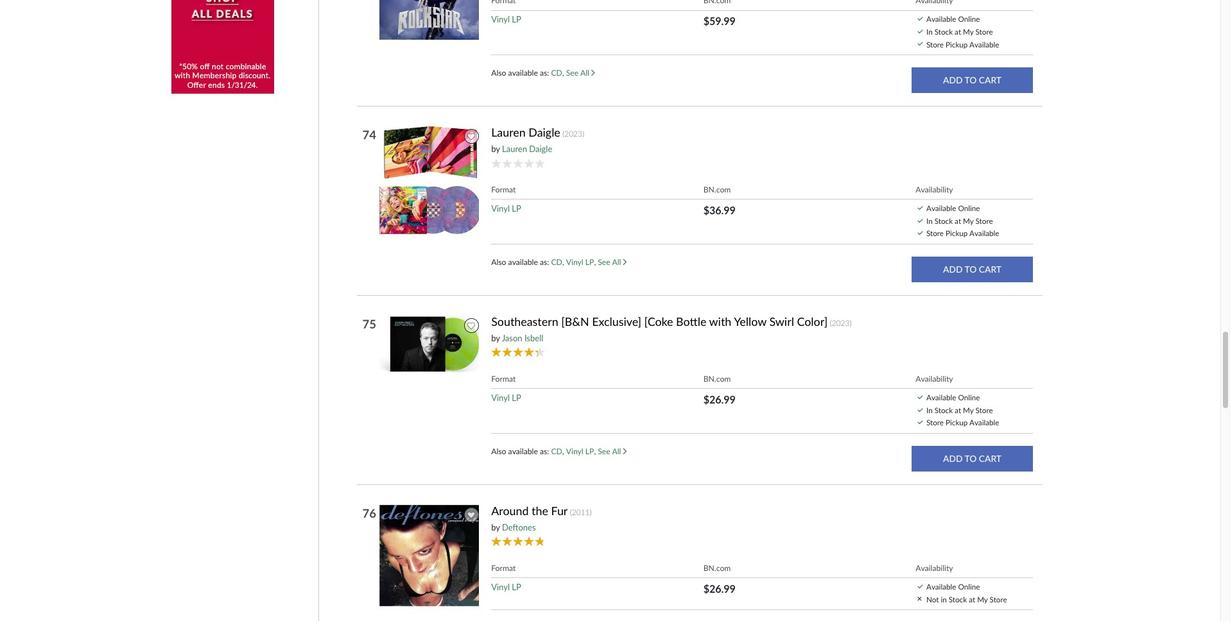 Task type: describe. For each thing, give the bounding box(es) containing it.
color]
[[797, 315, 828, 329]]

in stock at my store for southeastern [b&n exclusive] [coke bottle with yellow swirl color]
[[927, 406, 993, 415]]

by inside around the fur (2011) by deftones
[[492, 523, 500, 533]]

0 vertical spatial see all
[[566, 68, 592, 78]]

3 check image from the top
[[918, 219, 923, 223]]

available online for southeastern [b&n exclusive] [coke bottle with yellow swirl color]
[[927, 393, 981, 402]]

75
[[363, 317, 376, 331]]

(2023) inside lauren daigle (2023) by lauren daigle
[[563, 129, 585, 139]]

1 store pickup available from the top
[[927, 40, 1000, 49]]

isbell
[[525, 333, 544, 344]]

availability for with
[[916, 375, 954, 384]]

pickup for southeastern [b&n exclusive] [coke bottle with yellow swirl color]
[[946, 418, 968, 427]]

(2011)
[[570, 508, 592, 518]]

1 as: from the top
[[540, 68, 549, 78]]

format for lauren
[[492, 185, 516, 195]]

1 pickup from the top
[[946, 40, 968, 49]]

southeastern
[[492, 315, 559, 329]]

1 store from the top
[[927, 40, 944, 49]]

yellow
[[734, 315, 767, 329]]

swirl
[[770, 315, 794, 329]]

store pickup available for southeastern [b&n exclusive] [coke bottle with yellow swirl color]
[[927, 418, 1000, 427]]

1 vertical spatial lauren daigle link
[[502, 144, 553, 154]]

available for lauren
[[508, 258, 538, 267]]

my store for $59.99
[[964, 27, 993, 36]]

around the fur image
[[379, 505, 482, 608]]

$36.99 link
[[704, 204, 736, 217]]

availability for daigle
[[916, 185, 954, 195]]

(2023) inside southeastern [b&n exclusive] [coke bottle with yellow swirl color] (2023) by jason isbell
[[830, 319, 852, 328]]

$26.99 for southeastern [b&n exclusive] [coke bottle with yellow swirl color]
[[704, 394, 736, 406]]

vinyl for check image related to lauren daigle
[[492, 204, 510, 214]]

check image for $26.99
[[918, 421, 923, 425]]

deftones link
[[502, 523, 536, 533]]

in stock at my store for lauren daigle
[[927, 216, 993, 225]]

0 vertical spatial all
[[581, 68, 590, 78]]

1 online from the top
[[959, 14, 981, 23]]

0 vertical spatial right image
[[592, 70, 595, 77]]

jason
[[502, 333, 523, 344]]

see all link for (2023)
[[598, 258, 627, 267]]

0 vertical spatial see
[[566, 68, 579, 78]]

at for $26.99
[[955, 406, 962, 415]]

the
[[532, 504, 548, 518]]

check image for around the fur
[[918, 585, 923, 589]]

76
[[363, 507, 376, 521]]

stock for $26.99
[[935, 406, 953, 415]]

store pickup available for lauren daigle
[[927, 229, 1000, 238]]

not in stock at my store
[[927, 595, 1008, 604]]

in
[[941, 595, 947, 604]]

online for lauren daigle
[[959, 204, 981, 213]]

all for exclusive]
[[612, 447, 621, 457]]

cd link for [b&n
[[551, 447, 563, 457]]

0 vertical spatial lauren
[[492, 125, 526, 140]]

stock for $36.99
[[935, 216, 953, 225]]

1 check image from the top
[[918, 29, 923, 33]]

store for southeastern [b&n exclusive] [coke bottle with yellow swirl color]
[[927, 418, 944, 427]]

$26.99 for around the fur
[[704, 583, 736, 595]]

by inside southeastern [b&n exclusive] [coke bottle with yellow swirl color] (2023) by jason isbell
[[492, 333, 500, 344]]

in for southeastern [b&n exclusive] [coke bottle with yellow swirl color]
[[927, 406, 933, 415]]

$36.99
[[704, 204, 736, 217]]

0 vertical spatial see all link
[[566, 68, 595, 78]]

vinyl lp for southeastern [b&n exclusive] [coke bottle with yellow swirl color]
[[492, 393, 521, 404]]

also for southeastern [b&n exclusive] [coke bottle with yellow swirl color]
[[492, 447, 506, 457]]

online for southeastern [b&n exclusive] [coke bottle with yellow swirl color]
[[959, 393, 981, 402]]

my store for $36.99
[[964, 216, 993, 225]]

0 vertical spatial lauren daigle link
[[492, 125, 561, 140]]

1 available online from the top
[[927, 14, 981, 23]]

vinyl for check image related to southeastern [b&n exclusive] [coke bottle with yellow swirl color]
[[492, 393, 510, 404]]

exclusive]
[[592, 315, 642, 329]]

deftones
[[502, 523, 536, 533]]

also available as: cd , vinyl lp , for [b&n
[[492, 447, 598, 457]]

available online for around the fur
[[927, 583, 981, 592]]

as: for [b&n
[[540, 447, 549, 457]]

close modal image
[[918, 598, 922, 602]]



Task type: locate. For each thing, give the bounding box(es) containing it.
format down "jason"
[[492, 375, 516, 384]]

2 vertical spatial format
[[492, 564, 516, 574]]

2 vertical spatial by
[[492, 523, 500, 533]]

1 vertical spatial (2023)
[[830, 319, 852, 328]]

1 vertical spatial store pickup available
[[927, 229, 1000, 238]]

also
[[492, 68, 506, 78], [492, 258, 506, 267], [492, 447, 506, 457]]

stock for $59.99
[[935, 27, 953, 36]]

also available as: cd , vinyl lp ,
[[492, 258, 598, 267], [492, 447, 598, 457]]

1 vertical spatial see all
[[598, 258, 623, 267]]

1 availability from the top
[[916, 185, 954, 195]]

1 cd from the top
[[551, 68, 563, 78]]

2 in stock at my store from the top
[[927, 216, 993, 225]]

1 vertical spatial right image
[[623, 259, 627, 266]]

see all
[[566, 68, 592, 78], [598, 258, 623, 267], [598, 447, 623, 457]]

1 vertical spatial in
[[927, 216, 933, 225]]

1 bn.com from the top
[[704, 185, 731, 195]]

2 bn.com from the top
[[704, 375, 731, 384]]

store
[[927, 40, 944, 49], [927, 229, 944, 238], [927, 418, 944, 427]]

1 also available as: cd , vinyl lp , from the top
[[492, 258, 598, 267]]

vinyl lp for lauren daigle
[[492, 204, 521, 214]]

0 vertical spatial by
[[492, 144, 500, 154]]

check image
[[918, 29, 923, 33], [918, 42, 923, 46], [918, 231, 923, 235], [918, 408, 923, 412], [918, 421, 923, 425]]

available online
[[927, 14, 981, 23], [927, 204, 981, 213], [927, 393, 981, 402], [927, 583, 981, 592]]

2 vertical spatial pickup
[[946, 418, 968, 427]]

format down deftones link
[[492, 564, 516, 574]]

lauren daigle image
[[379, 126, 482, 235]]

vinyl lp
[[492, 14, 521, 25], [492, 204, 521, 214], [492, 393, 521, 404], [492, 583, 521, 593]]

lauren daigle (2023) by lauren daigle
[[492, 125, 585, 154]]

1 in stock at my store from the top
[[927, 27, 993, 36]]

[coke
[[645, 315, 674, 329]]

2 vertical spatial available
[[508, 447, 538, 457]]

2 online from the top
[[959, 204, 981, 213]]

see for daigle
[[598, 258, 611, 267]]

1 vertical spatial $26.99 link
[[704, 583, 736, 595]]

in
[[927, 27, 933, 36], [927, 216, 933, 225], [927, 406, 933, 415]]

4 check image from the top
[[918, 396, 923, 400]]

2 vertical spatial see all link
[[598, 447, 627, 457]]

1 vertical spatial all
[[612, 258, 621, 267]]

0 vertical spatial format
[[492, 185, 516, 195]]

1 $26.99 from the top
[[704, 394, 736, 406]]

1 vertical spatial also available as: cd , vinyl lp ,
[[492, 447, 598, 457]]

2 also from the top
[[492, 258, 506, 267]]

3 cd link from the top
[[551, 447, 563, 457]]

bn.com for (2023)
[[704, 185, 731, 195]]

0 vertical spatial also
[[492, 68, 506, 78]]

3 available from the top
[[508, 447, 538, 457]]

2 check image from the top
[[918, 42, 923, 46]]

in for lauren daigle
[[927, 216, 933, 225]]

0 vertical spatial $26.99 link
[[704, 394, 736, 406]]

3 available online from the top
[[927, 393, 981, 402]]

see all for exclusive]
[[598, 447, 623, 457]]

1 vertical spatial available
[[508, 258, 538, 267]]

0 vertical spatial $26.99
[[704, 394, 736, 406]]

cd for [b&n
[[551, 447, 563, 457]]

rockstar [clear blue vinyl 4lp] [alternate cover] [barnes & noble exclusive] image
[[379, 0, 482, 40]]

available online for lauren daigle
[[927, 204, 981, 213]]

$26.99 link
[[704, 394, 736, 406], [704, 583, 736, 595]]

not
[[927, 595, 939, 604]]

1 vertical spatial daigle
[[529, 144, 553, 154]]

at for $36.99
[[955, 216, 962, 225]]

cd link for daigle
[[551, 258, 563, 267]]

vinyl for around the fur check image
[[492, 583, 510, 593]]

2 cd from the top
[[551, 258, 563, 267]]

southeastern [b&n exclusive] [coke bottle with yellow swirl color] link
[[492, 315, 828, 329]]

2 vertical spatial cd link
[[551, 447, 563, 457]]

1 vertical spatial cd link
[[551, 258, 563, 267]]

check image for $36.99
[[918, 231, 923, 235]]

1 by from the top
[[492, 144, 500, 154]]

0 vertical spatial store
[[927, 40, 944, 49]]

0 vertical spatial in
[[927, 27, 933, 36]]

2 vinyl lp from the top
[[492, 204, 521, 214]]

lauren
[[492, 125, 526, 140], [502, 144, 527, 154]]

check image
[[918, 17, 923, 21], [918, 206, 923, 210], [918, 219, 923, 223], [918, 396, 923, 400], [918, 585, 923, 589]]

0 vertical spatial store pickup available
[[927, 40, 1000, 49]]

cd
[[551, 68, 563, 78], [551, 258, 563, 267], [551, 447, 563, 457]]

1 vertical spatial availability
[[916, 375, 954, 384]]

also for lauren daigle
[[492, 258, 506, 267]]

2 as: from the top
[[540, 258, 549, 267]]

see all link for exclusive]
[[598, 447, 627, 457]]

2 $26.99 link from the top
[[704, 583, 736, 595]]

2 vertical spatial see
[[598, 447, 611, 457]]

as:
[[540, 68, 549, 78], [540, 258, 549, 267], [540, 447, 549, 457]]

pickup
[[946, 40, 968, 49], [946, 229, 968, 238], [946, 418, 968, 427]]

vinyl for fifth check image from the bottom of the page
[[492, 14, 510, 25]]

2 vertical spatial all
[[612, 447, 621, 457]]

cd for daigle
[[551, 258, 563, 267]]

bn.com for exclusive]
[[704, 375, 731, 384]]

at for $59.99
[[955, 27, 962, 36]]

see all for (2023)
[[598, 258, 623, 267]]

right image
[[592, 70, 595, 77], [623, 259, 627, 266], [623, 448, 627, 456]]

[b&n
[[562, 315, 589, 329]]

vinyl lp link
[[492, 14, 521, 25], [492, 204, 521, 214], [566, 258, 594, 267], [492, 393, 521, 404], [566, 447, 594, 457], [492, 583, 521, 593]]

southeastern [b&n exclusive] [coke bottle with yellow swirl color] image
[[379, 315, 482, 375]]

2 vertical spatial also
[[492, 447, 506, 457]]

1 in from the top
[[927, 27, 933, 36]]

available for southeastern
[[508, 447, 538, 457]]

2 vertical spatial availability
[[916, 564, 954, 574]]

5 check image from the top
[[918, 421, 923, 425]]

3 store from the top
[[927, 418, 944, 427]]

3 also from the top
[[492, 447, 506, 457]]

2 $26.99 from the top
[[704, 583, 736, 595]]

right image for (2023)
[[623, 259, 627, 266]]

2 vertical spatial store pickup available
[[927, 418, 1000, 427]]

None submit
[[912, 68, 1033, 93], [912, 257, 1033, 283], [912, 447, 1033, 472], [912, 68, 1033, 93], [912, 257, 1033, 283], [912, 447, 1033, 472]]

1 vertical spatial pickup
[[946, 229, 968, 238]]

0 vertical spatial pickup
[[946, 40, 968, 49]]

3 as: from the top
[[540, 447, 549, 457]]

1 vertical spatial in stock at my store
[[927, 216, 993, 225]]

0 vertical spatial bn.com
[[704, 185, 731, 195]]

2 in from the top
[[927, 216, 933, 225]]

right image for exclusive]
[[623, 448, 627, 456]]

2 check image from the top
[[918, 206, 923, 210]]

0 vertical spatial available
[[508, 68, 538, 78]]

2 cd link from the top
[[551, 258, 563, 267]]

1 vertical spatial cd
[[551, 258, 563, 267]]

1 format from the top
[[492, 185, 516, 195]]

0 vertical spatial in stock at my store
[[927, 27, 993, 36]]

available
[[508, 68, 538, 78], [508, 258, 538, 267], [508, 447, 538, 457]]

1 available from the top
[[508, 68, 538, 78]]

lp
[[512, 14, 521, 25], [512, 204, 521, 214], [586, 258, 594, 267], [512, 393, 521, 404], [586, 447, 594, 457], [512, 583, 521, 593]]

store for lauren daigle
[[927, 229, 944, 238]]

format for southeastern
[[492, 375, 516, 384]]

southeastern [b&n exclusive] [coke bottle with yellow swirl color] (2023) by jason isbell
[[492, 315, 852, 344]]

3 online from the top
[[959, 393, 981, 402]]

3 store pickup available from the top
[[927, 418, 1000, 427]]

around
[[492, 504, 529, 518]]

1 horizontal spatial (2023)
[[830, 319, 852, 328]]

1 vertical spatial lauren
[[502, 144, 527, 154]]

4 check image from the top
[[918, 408, 923, 412]]

1 cd link from the top
[[551, 68, 563, 78]]

1 vertical spatial $26.99
[[704, 583, 736, 595]]

1 vertical spatial as:
[[540, 258, 549, 267]]

2 pickup from the top
[[946, 229, 968, 238]]

with
[[709, 315, 732, 329]]

3 format from the top
[[492, 564, 516, 574]]

see all link
[[566, 68, 595, 78], [598, 258, 627, 267], [598, 447, 627, 457]]

2 vertical spatial store
[[927, 418, 944, 427]]

check image for lauren daigle
[[918, 206, 923, 210]]

vinyl lp for around the fur
[[492, 583, 521, 593]]

3 in stock at my store from the top
[[927, 406, 993, 415]]

4 vinyl lp from the top
[[492, 583, 521, 593]]

my store
[[964, 27, 993, 36], [964, 216, 993, 225], [964, 406, 993, 415], [978, 595, 1008, 604]]

at
[[955, 27, 962, 36], [955, 216, 962, 225], [955, 406, 962, 415], [969, 595, 976, 604]]

available
[[927, 14, 957, 23], [970, 40, 1000, 49], [927, 204, 957, 213], [970, 229, 1000, 238], [927, 393, 957, 402], [970, 418, 1000, 427], [927, 583, 957, 592]]

0 vertical spatial as:
[[540, 68, 549, 78]]

1 vertical spatial also
[[492, 258, 506, 267]]

1 vertical spatial by
[[492, 333, 500, 344]]

all
[[581, 68, 590, 78], [612, 258, 621, 267], [612, 447, 621, 457]]

2 availability from the top
[[916, 375, 954, 384]]

lauren daigle link
[[492, 125, 561, 140], [502, 144, 553, 154]]

0 vertical spatial daigle
[[529, 125, 561, 140]]

fur
[[551, 504, 568, 518]]

format down lauren daigle (2023) by lauren daigle
[[492, 185, 516, 195]]

3 availability from the top
[[916, 564, 954, 574]]

by
[[492, 144, 500, 154], [492, 333, 500, 344], [492, 523, 500, 533]]

as: for daigle
[[540, 258, 549, 267]]

0 vertical spatial availability
[[916, 185, 954, 195]]

also available as: cd , vinyl lp , for daigle
[[492, 258, 598, 267]]

1 vinyl lp from the top
[[492, 14, 521, 25]]

bottle
[[676, 315, 707, 329]]

2 store pickup available from the top
[[927, 229, 1000, 238]]

2 vertical spatial as:
[[540, 447, 549, 457]]

$26.99 link for southeastern [b&n exclusive] [coke bottle with yellow swirl color]
[[704, 394, 736, 406]]

vinyl
[[492, 14, 510, 25], [492, 204, 510, 214], [566, 258, 584, 267], [492, 393, 510, 404], [566, 447, 584, 457], [492, 583, 510, 593]]

also available as: cd , vinyl lp , up the
[[492, 447, 598, 457]]

$26.99
[[704, 394, 736, 406], [704, 583, 736, 595]]

all for (2023)
[[612, 258, 621, 267]]

2 vertical spatial right image
[[623, 448, 627, 456]]

4 available online from the top
[[927, 583, 981, 592]]

3 check image from the top
[[918, 231, 923, 235]]

see
[[566, 68, 579, 78], [598, 258, 611, 267], [598, 447, 611, 457]]

5 check image from the top
[[918, 585, 923, 589]]

availability
[[916, 185, 954, 195], [916, 375, 954, 384], [916, 564, 954, 574]]

3 bn.com from the top
[[704, 564, 731, 574]]

2 store from the top
[[927, 229, 944, 238]]

2 vertical spatial in stock at my store
[[927, 406, 993, 415]]

daigle
[[529, 125, 561, 140], [529, 144, 553, 154]]

3 in from the top
[[927, 406, 933, 415]]

around the fur link
[[492, 504, 568, 519]]

4 online from the top
[[959, 583, 981, 592]]

0 vertical spatial also available as: cd , vinyl lp ,
[[492, 258, 598, 267]]

2 vertical spatial in
[[927, 406, 933, 415]]

2 by from the top
[[492, 333, 500, 344]]

1 vertical spatial store
[[927, 229, 944, 238]]

2 vertical spatial see all
[[598, 447, 623, 457]]

around the fur (2011) by deftones
[[492, 504, 592, 533]]

3 by from the top
[[492, 523, 500, 533]]

2 vertical spatial cd
[[551, 447, 563, 457]]

3 vinyl lp from the top
[[492, 393, 521, 404]]

2 also available as: cd , vinyl lp , from the top
[[492, 447, 598, 457]]

0 horizontal spatial (2023)
[[563, 129, 585, 139]]

cd link
[[551, 68, 563, 78], [551, 258, 563, 267], [551, 447, 563, 457]]

stock
[[935, 27, 953, 36], [935, 216, 953, 225], [935, 406, 953, 415], [949, 595, 967, 604]]

1 check image from the top
[[918, 17, 923, 21]]

2 format from the top
[[492, 375, 516, 384]]

format
[[492, 185, 516, 195], [492, 375, 516, 384], [492, 564, 516, 574]]

0 vertical spatial cd
[[551, 68, 563, 78]]

1 $26.99 link from the top
[[704, 394, 736, 406]]

$59.99 link
[[704, 15, 736, 27]]

also available as: cd , vinyl lp , up "southeastern"
[[492, 258, 598, 267]]

3 cd from the top
[[551, 447, 563, 457]]

0 vertical spatial cd link
[[551, 68, 563, 78]]

online
[[959, 14, 981, 23], [959, 204, 981, 213], [959, 393, 981, 402], [959, 583, 981, 592]]

(2023)
[[563, 129, 585, 139], [830, 319, 852, 328]]

1 vertical spatial see
[[598, 258, 611, 267]]

$59.99
[[704, 15, 736, 27]]

advertisement element
[[172, 0, 275, 94]]

2 available from the top
[[508, 258, 538, 267]]

1 vertical spatial see all link
[[598, 258, 627, 267]]

pickup for lauren daigle
[[946, 229, 968, 238]]

74
[[363, 128, 376, 142]]

see for [b&n
[[598, 447, 611, 457]]

also available as: cd ,
[[492, 68, 566, 78]]

1 vertical spatial format
[[492, 375, 516, 384]]

2 vertical spatial bn.com
[[704, 564, 731, 574]]

1 also from the top
[[492, 68, 506, 78]]

store pickup available
[[927, 40, 1000, 49], [927, 229, 1000, 238], [927, 418, 1000, 427]]

,
[[563, 68, 564, 78], [563, 258, 564, 267], [594, 258, 596, 267], [563, 447, 564, 457], [594, 447, 596, 457]]

my store for $26.99
[[964, 406, 993, 415]]

check image for $59.99
[[918, 42, 923, 46]]

check image for southeastern [b&n exclusive] [coke bottle with yellow swirl color]
[[918, 396, 923, 400]]

in stock at my store
[[927, 27, 993, 36], [927, 216, 993, 225], [927, 406, 993, 415]]

3 pickup from the top
[[946, 418, 968, 427]]

jason isbell link
[[502, 333, 544, 344]]

0 vertical spatial (2023)
[[563, 129, 585, 139]]

2 available online from the top
[[927, 204, 981, 213]]

bn.com
[[704, 185, 731, 195], [704, 375, 731, 384], [704, 564, 731, 574]]

$26.99 link for around the fur
[[704, 583, 736, 595]]

1 vertical spatial bn.com
[[704, 375, 731, 384]]

by inside lauren daigle (2023) by lauren daigle
[[492, 144, 500, 154]]

online for around the fur
[[959, 583, 981, 592]]



Task type: vqa. For each thing, say whether or not it's contained in the screenshot.
Isbell
yes



